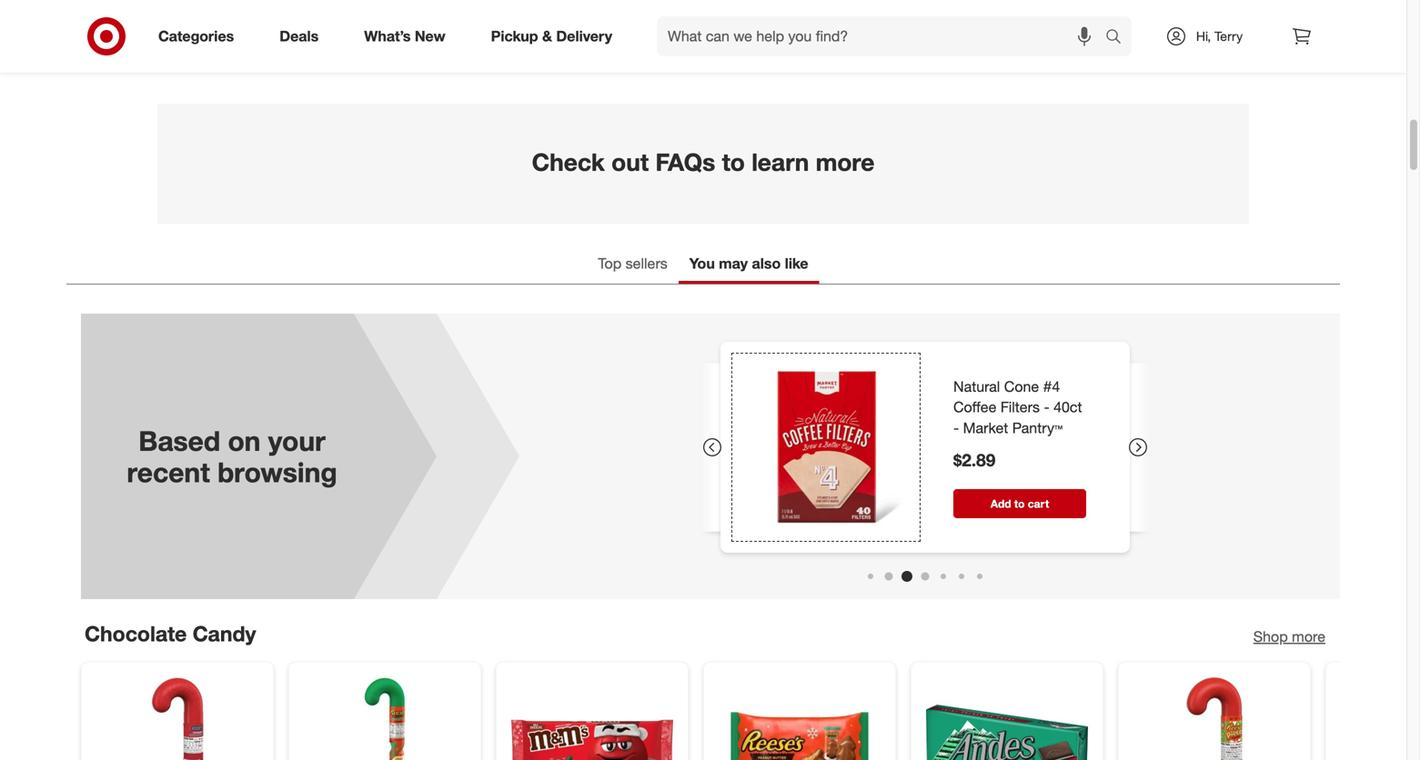 Task type: vqa. For each thing, say whether or not it's contained in the screenshot.
this
no



Task type: locate. For each thing, give the bounding box(es) containing it.
what's new
[[364, 27, 446, 45]]

0 horizontal spatial your
[[268, 425, 326, 458]]

40ct
[[1054, 399, 1082, 417]]

delivery up essentials
[[447, 17, 524, 43]]

& right pickup
[[542, 27, 552, 45]]

1 horizontal spatial your
[[418, 45, 445, 62]]

1 horizontal spatial -
[[1044, 399, 1050, 417]]

& left 'enjoy'
[[938, 44, 946, 60]]

to
[[722, 148, 745, 177], [1014, 498, 1025, 511]]

more right shop
[[1292, 628, 1326, 646]]

1 horizontal spatial &
[[542, 27, 552, 45]]

you may also like
[[689, 255, 808, 272]]

an
[[771, 44, 785, 60]]

1 vertical spatial to
[[1014, 498, 1025, 511]]

on
[[1058, 44, 1072, 60], [228, 425, 261, 458]]

chocolate
[[85, 622, 187, 647]]

pay
[[365, 17, 402, 43], [238, 45, 261, 62]]

0 horizontal spatial to
[[722, 148, 745, 177]]

learn
[[752, 148, 809, 177]]

above
[[1116, 44, 1150, 60]]

1 vertical spatial -
[[954, 420, 959, 437]]

1 vertical spatial pay
[[238, 45, 261, 62]]

browsing
[[218, 456, 337, 489]]

1 horizontal spatial to
[[1014, 498, 1025, 511]]

based on your recent browsing
[[127, 425, 337, 489]]

1 vertical spatial your
[[268, 425, 326, 458]]

top
[[598, 255, 622, 272]]

faqs
[[656, 148, 715, 177]]

may
[[719, 255, 748, 272]]

terry
[[1215, 28, 1243, 44]]

check out faqs to learn more link
[[157, 104, 1249, 224]]

annual
[[789, 44, 826, 60]]

top sellers link
[[587, 246, 679, 284]]

get
[[393, 45, 414, 62]]

$35.
[[1154, 44, 1178, 60]]

m&m's holiday milk chocolate candies - 10oz image
[[511, 678, 673, 761], [511, 678, 673, 761]]

pay up get at the top left of page
[[365, 17, 402, 43]]

your
[[418, 45, 445, 62], [268, 425, 326, 458]]

2 horizontal spatial &
[[938, 44, 946, 60]]

0 vertical spatial delivery
[[447, 17, 524, 43]]

market
[[963, 420, 1008, 437]]

delivery right free
[[1010, 44, 1054, 60]]

1 horizontal spatial delivery
[[1010, 44, 1054, 60]]

0 horizontal spatial pay
[[238, 45, 261, 62]]

reese's pieces peanut butter filled plastic cane holiday candy - 1.4oz image
[[1134, 678, 1296, 761], [1134, 678, 1296, 761]]

add to cart button
[[954, 490, 1086, 519]]

per
[[408, 17, 441, 43]]

shop more
[[1254, 628, 1326, 646]]

natural cone #4 coffee filters - 40ct - market pantry™
[[954, 378, 1082, 437]]

shop
[[1254, 628, 1288, 646]]

buy
[[745, 44, 768, 60]]

0 horizontal spatial -
[[954, 420, 959, 437]]

reese's peanut butter trees holiday candy snack size - 9.6oz image
[[719, 678, 881, 761], [719, 678, 881, 761]]

your inside the pay per delivery pay $9.99 at checkout & get your essentials without leaving home.
[[418, 45, 445, 62]]

reese's peanut butter cups holiday candy filled plastic cane miniatures - 2.17oz image
[[304, 678, 466, 761], [304, 678, 466, 761]]

1 vertical spatial delivery
[[1010, 44, 1054, 60]]

to left 'learn'
[[722, 148, 745, 177]]

more
[[816, 148, 875, 177], [1292, 628, 1326, 646]]

check out faqs to learn more
[[532, 148, 875, 177]]

shop more button
[[1254, 627, 1326, 648]]

- left '40ct'
[[1044, 399, 1050, 417]]

0 horizontal spatial delivery
[[447, 17, 524, 43]]

0 vertical spatial pay
[[365, 17, 402, 43]]

0 vertical spatial your
[[418, 45, 445, 62]]

1 vertical spatial more
[[1292, 628, 1326, 646]]

- down coffee
[[954, 420, 959, 437]]

on left orders
[[1058, 44, 1072, 60]]

pickup & delivery
[[491, 27, 612, 45]]

based
[[138, 425, 220, 458]]

pay per delivery pay $9.99 at checkout & get your essentials without leaving home.
[[238, 17, 652, 62]]

delivery inside the buy an annual shipt membership & enjoy free delivery on orders above $35. link
[[1010, 44, 1054, 60]]

more inside button
[[1292, 628, 1326, 646]]

cart
[[1028, 498, 1049, 511]]

0 vertical spatial on
[[1058, 44, 1072, 60]]

top sellers
[[598, 255, 668, 272]]

delivery
[[447, 17, 524, 43], [1010, 44, 1054, 60]]

0 horizontal spatial &
[[381, 45, 390, 62]]

buy an annual shipt membership & enjoy free delivery on orders above $35. link
[[703, 0, 1220, 73]]

1 horizontal spatial more
[[1292, 628, 1326, 646]]

natural cone #4 coffee filters - 40ct - market pantry™ image
[[735, 357, 917, 539]]

leaving
[[565, 45, 609, 62]]

categories
[[158, 27, 234, 45]]

0 horizontal spatial more
[[816, 148, 875, 177]]

&
[[542, 27, 552, 45], [938, 44, 946, 60], [381, 45, 390, 62]]

-
[[1044, 399, 1050, 417], [954, 420, 959, 437]]

hi,
[[1196, 28, 1211, 44]]

without
[[515, 45, 561, 62]]

1 vertical spatial on
[[228, 425, 261, 458]]

andes holiday crème de menthe thins - 4.67oz image
[[926, 678, 1088, 761], [926, 678, 1088, 761]]

categories link
[[143, 16, 257, 56]]

delivery inside the pay per delivery pay $9.99 at checkout & get your essentials without leaving home.
[[447, 17, 524, 43]]

& left get at the top left of page
[[381, 45, 390, 62]]

hershey's candy coated chocolate filled plastic holiday cane - 1.4oz image
[[96, 678, 258, 761], [96, 678, 258, 761]]

new
[[415, 27, 446, 45]]

membership
[[863, 44, 935, 60]]

out
[[612, 148, 649, 177]]

pay left $9.99
[[238, 45, 261, 62]]

to right add
[[1014, 498, 1025, 511]]

you
[[689, 255, 715, 272]]

more right 'learn'
[[816, 148, 875, 177]]

$9.99
[[265, 45, 299, 62]]

shipt
[[830, 44, 860, 60]]

on right based at the left bottom
[[228, 425, 261, 458]]

0 horizontal spatial on
[[228, 425, 261, 458]]

search
[[1097, 29, 1141, 47]]



Task type: describe. For each thing, give the bounding box(es) containing it.
1 horizontal spatial on
[[1058, 44, 1072, 60]]

also
[[752, 255, 781, 272]]

natural cone #4 coffee filters - 40ct - market pantry™ link
[[954, 377, 1086, 439]]

like
[[785, 255, 808, 272]]

0 vertical spatial -
[[1044, 399, 1050, 417]]

& inside the pay per delivery pay $9.99 at checkout & get your essentials without leaving home.
[[381, 45, 390, 62]]

pickup
[[491, 27, 538, 45]]

check
[[532, 148, 605, 177]]

$2.89 add to cart
[[954, 450, 1049, 511]]

orders
[[1076, 44, 1112, 60]]

search button
[[1097, 16, 1141, 60]]

home.
[[613, 45, 652, 62]]

what's new link
[[349, 16, 468, 56]]

you may also like link
[[679, 246, 819, 284]]

1 horizontal spatial pay
[[365, 17, 402, 43]]

natural
[[954, 378, 1000, 396]]

delivery
[[556, 27, 612, 45]]

what's
[[364, 27, 411, 45]]

recent
[[127, 456, 210, 489]]

on inside based on your recent browsing
[[228, 425, 261, 458]]

sellers
[[626, 255, 668, 272]]

$2.89
[[954, 450, 996, 471]]

free
[[984, 44, 1006, 60]]

0 vertical spatial to
[[722, 148, 745, 177]]

pickup & delivery link
[[476, 16, 635, 56]]

your inside based on your recent browsing
[[268, 425, 326, 458]]

pantry™
[[1012, 420, 1063, 437]]

candy
[[193, 622, 256, 647]]

filters
[[1001, 399, 1040, 417]]

hi, terry
[[1196, 28, 1243, 44]]

What can we help you find? suggestions appear below search field
[[657, 16, 1110, 56]]

to inside $2.89 add to cart
[[1014, 498, 1025, 511]]

deals
[[280, 27, 319, 45]]

deals link
[[264, 16, 341, 56]]

#4
[[1043, 378, 1060, 396]]

add
[[991, 498, 1011, 511]]

0 vertical spatial more
[[816, 148, 875, 177]]

at
[[303, 45, 315, 62]]

cone
[[1004, 378, 1039, 396]]

chocolate candy
[[85, 622, 256, 647]]

essentials
[[449, 45, 511, 62]]

buy an annual shipt membership & enjoy free delivery on orders above $35.
[[745, 44, 1178, 60]]

coffee
[[954, 399, 997, 417]]

enjoy
[[950, 44, 980, 60]]

checkout
[[319, 45, 377, 62]]



